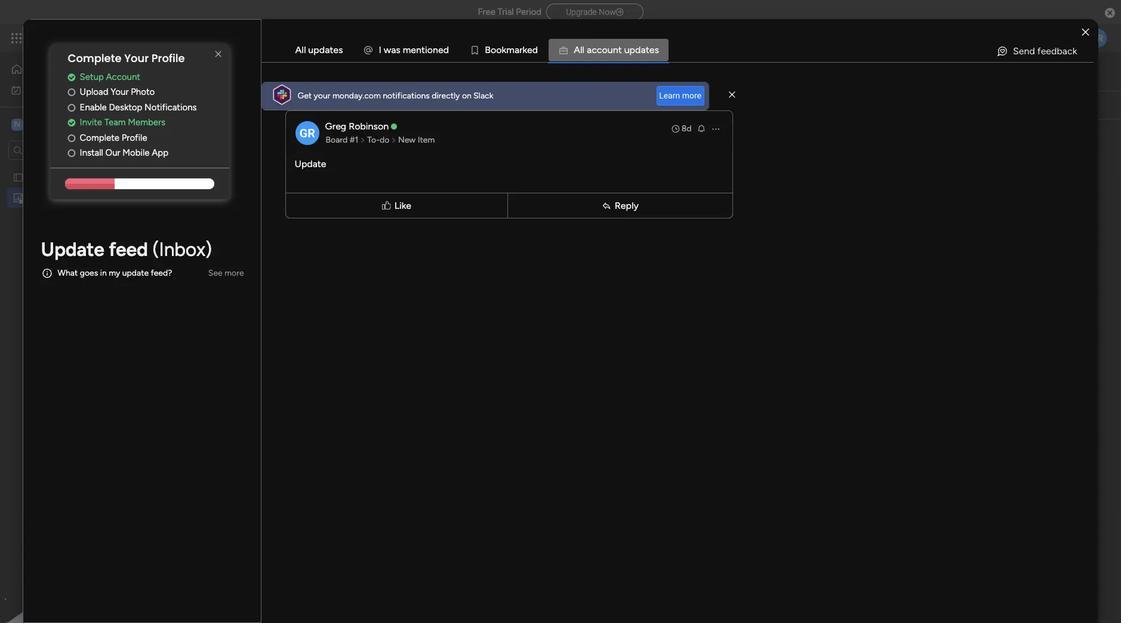 Task type: locate. For each thing, give the bounding box(es) containing it.
what
[[58, 268, 78, 278]]

1 horizontal spatial t
[[618, 44, 622, 56]]

see for see plans
[[209, 33, 223, 43]]

to-
[[367, 135, 380, 145]]

invite
[[80, 117, 102, 128]]

2 u from the left
[[624, 44, 630, 56]]

2 horizontal spatial n
[[613, 44, 618, 56]]

upgrade
[[566, 7, 597, 17]]

0 vertical spatial dashboard
[[249, 58, 354, 85]]

0 horizontal spatial work
[[28, 193, 47, 203]]

work right my
[[40, 84, 58, 95]]

0 horizontal spatial t
[[422, 44, 425, 56]]

tab
[[548, 38, 669, 62]]

1 horizontal spatial slider arrow image
[[391, 134, 397, 146]]

work up complete your profile at the left top of the page
[[96, 31, 118, 45]]

p
[[630, 44, 635, 56]]

new right n
[[27, 119, 48, 130]]

t right p
[[646, 44, 649, 56]]

0 horizontal spatial work dashboard
[[28, 193, 90, 203]]

notifications
[[383, 91, 430, 101]]

1 l from the left
[[580, 44, 583, 56]]

a
[[391, 44, 396, 56], [515, 44, 520, 56], [587, 44, 592, 56], [641, 44, 646, 56]]

t right the w
[[422, 44, 425, 56]]

1 horizontal spatial d
[[533, 44, 538, 56]]

3 n from the left
[[613, 44, 618, 56]]

2 vertical spatial circle o image
[[68, 149, 75, 158]]

workspace selection element
[[11, 117, 100, 132]]

work inside banner
[[196, 58, 244, 85]]

0 vertical spatial complete
[[68, 51, 122, 66]]

0 horizontal spatial more
[[225, 268, 244, 278]]

2 s from the left
[[655, 44, 659, 56]]

0 horizontal spatial dashboard
[[50, 193, 90, 203]]

e right p
[[649, 44, 655, 56]]

1 horizontal spatial n
[[433, 44, 438, 56]]

my
[[26, 84, 38, 95]]

0 vertical spatial your
[[124, 51, 149, 66]]

list box
[[0, 165, 152, 369]]

workspace
[[50, 119, 99, 130]]

s right p
[[655, 44, 659, 56]]

work dashboard
[[196, 58, 354, 85], [28, 193, 90, 203]]

n
[[416, 44, 422, 56], [433, 44, 438, 56], [613, 44, 618, 56]]

work
[[96, 31, 118, 45], [40, 84, 58, 95]]

check circle image inside setup account link
[[68, 73, 75, 82]]

1 horizontal spatial m
[[507, 44, 515, 56]]

1 vertical spatial work
[[28, 193, 47, 203]]

update up the what
[[41, 238, 104, 261]]

setup
[[80, 72, 104, 82]]

1 horizontal spatial u
[[624, 44, 630, 56]]

1 horizontal spatial work dashboard
[[196, 58, 354, 85]]

check circle image
[[68, 73, 75, 82], [68, 118, 75, 127]]

profile down management
[[152, 51, 185, 66]]

1 circle o image from the top
[[68, 88, 75, 97]]

work down employee
[[28, 193, 47, 203]]

all updates link
[[286, 39, 353, 62]]

n right i
[[433, 44, 438, 56]]

1 vertical spatial more
[[225, 268, 244, 278]]

0 horizontal spatial private dashboard image
[[13, 192, 24, 203]]

check circle image up circle o icon
[[68, 118, 75, 127]]

3 o from the left
[[496, 44, 502, 56]]

3 circle o image from the top
[[68, 149, 75, 158]]

circle o image inside the upload your photo "link"
[[68, 88, 75, 97]]

0 vertical spatial new
[[27, 119, 48, 130]]

dapulse rightstroke image
[[616, 8, 624, 17]]

monday work management
[[53, 31, 186, 45]]

1 horizontal spatial private dashboard image
[[176, 64, 190, 79]]

private dashboard image
[[176, 64, 190, 79], [13, 192, 24, 203]]

lottie animation image
[[0, 503, 152, 623]]

1 horizontal spatial work
[[196, 58, 244, 85]]

learn
[[659, 91, 680, 100]]

0 vertical spatial update
[[295, 158, 326, 170]]

a right p
[[641, 44, 646, 56]]

1 vertical spatial update
[[41, 238, 104, 261]]

1 horizontal spatial profile
[[152, 51, 185, 66]]

1 k from the left
[[502, 44, 507, 56]]

check circle image for setup
[[68, 73, 75, 82]]

0 vertical spatial work
[[196, 58, 244, 85]]

see plans
[[209, 33, 245, 43]]

0 horizontal spatial new
[[27, 119, 48, 130]]

0 horizontal spatial u
[[608, 44, 613, 56]]

dapulse x slim image
[[729, 90, 735, 101]]

reply button
[[511, 196, 730, 216]]

s inside tab
[[655, 44, 659, 56]]

2 a from the left
[[515, 44, 520, 56]]

n
[[14, 119, 21, 129]]

board
[[326, 135, 348, 145]]

like button
[[288, 188, 505, 224]]

setup account
[[80, 72, 140, 82]]

plans
[[225, 33, 245, 43]]

circle o image down circle o icon
[[68, 149, 75, 158]]

select product image
[[11, 32, 23, 44]]

3 d from the left
[[635, 44, 641, 56]]

2 t from the left
[[618, 44, 622, 56]]

1 a from the left
[[391, 44, 396, 56]]

private dashboard image up notifications
[[176, 64, 190, 79]]

l
[[580, 44, 583, 56], [583, 44, 585, 56]]

1 vertical spatial see
[[208, 268, 223, 278]]

dashboard
[[249, 58, 354, 85], [50, 193, 90, 203]]

1 vertical spatial dashboard
[[50, 193, 90, 203]]

private dashboard image down public board image
[[13, 192, 24, 203]]

2 circle o image from the top
[[68, 103, 75, 112]]

3 e from the left
[[527, 44, 533, 56]]

complete up 'install'
[[80, 132, 119, 143]]

board #1
[[326, 135, 358, 145]]

2 horizontal spatial t
[[646, 44, 649, 56]]

updates
[[308, 44, 343, 56]]

a right a
[[587, 44, 592, 56]]

0 horizontal spatial work
[[40, 84, 58, 95]]

n left p
[[613, 44, 618, 56]]

1 vertical spatial your
[[111, 87, 129, 98]]

1 d from the left
[[444, 44, 449, 56]]

arrow down image
[[604, 98, 619, 112]]

dashboard down all
[[249, 58, 354, 85]]

l down the upgrade at the right top of the page
[[580, 44, 583, 56]]

slider arrow image
[[360, 134, 366, 146], [391, 134, 397, 146]]

o left p
[[602, 44, 608, 56]]

s right the w
[[396, 44, 401, 56]]

option
[[0, 167, 152, 169]]

circle o image inside enable desktop notifications link
[[68, 103, 75, 112]]

what goes in my update feed?
[[58, 268, 172, 278]]

person button
[[506, 96, 558, 115]]

e right r
[[527, 44, 533, 56]]

m
[[403, 44, 411, 56], [507, 44, 515, 56]]

work for my
[[40, 84, 58, 95]]

your for photo
[[111, 87, 129, 98]]

on
[[462, 91, 472, 101]]

1 check circle image from the top
[[68, 73, 75, 82]]

reply
[[615, 200, 639, 211]]

dapulse x slim image
[[211, 47, 225, 62]]

update down board at the top left of the page
[[295, 158, 326, 170]]

4 e from the left
[[649, 44, 655, 56]]

update for update feed (inbox)
[[41, 238, 104, 261]]

circle o image for install
[[68, 149, 75, 158]]

circle o image inside install our mobile app link
[[68, 149, 75, 158]]

2 horizontal spatial d
[[635, 44, 641, 56]]

upgrade now
[[566, 7, 616, 17]]

1 horizontal spatial more
[[682, 91, 702, 100]]

circle o image
[[68, 88, 75, 97], [68, 103, 75, 112], [68, 149, 75, 158]]

like
[[394, 200, 411, 211]]

2 c from the left
[[597, 44, 602, 56]]

slider arrow image right #1
[[360, 134, 366, 146]]

to-do link
[[366, 134, 391, 146]]

slider arrow image right the do
[[391, 134, 397, 146]]

work dashboard down employee
[[28, 193, 90, 203]]

circle o image for upload
[[68, 88, 75, 97]]

l right a
[[583, 44, 585, 56]]

1 vertical spatial complete
[[80, 132, 119, 143]]

2 m from the left
[[507, 44, 515, 56]]

2 n from the left
[[433, 44, 438, 56]]

t
[[422, 44, 425, 56], [618, 44, 622, 56], [646, 44, 649, 56]]

0 vertical spatial check circle image
[[68, 73, 75, 82]]

1 vertical spatial work
[[40, 84, 58, 95]]

(inbox)
[[152, 238, 212, 261]]

2 k from the left
[[523, 44, 527, 56]]

dapulse close image
[[1105, 7, 1115, 19]]

photo
[[131, 87, 155, 98]]

free
[[478, 7, 496, 17]]

trial
[[498, 7, 514, 17]]

0 vertical spatial more
[[682, 91, 702, 100]]

m left r
[[507, 44, 515, 56]]

see up dapulse x slim icon
[[209, 33, 223, 43]]

new left item
[[398, 135, 416, 145]]

workspace image
[[11, 118, 23, 131]]

notifications
[[145, 102, 197, 113]]

a l l a c c o u n t u p d a t e s
[[574, 44, 659, 56]]

1 vertical spatial new
[[398, 135, 416, 145]]

c
[[592, 44, 597, 56], [597, 44, 602, 56]]

profile up mobile
[[122, 132, 147, 143]]

a right b at the left of the page
[[515, 44, 520, 56]]

e right i
[[438, 44, 444, 56]]

n left i
[[416, 44, 422, 56]]

d inside tab
[[635, 44, 641, 56]]

update feed (inbox)
[[41, 238, 212, 261]]

1 horizontal spatial update
[[295, 158, 326, 170]]

s
[[396, 44, 401, 56], [655, 44, 659, 56]]

0 vertical spatial circle o image
[[68, 88, 75, 97]]

check circle image inside the invite team members link
[[68, 118, 75, 127]]

a right "i"
[[391, 44, 396, 56]]

0 horizontal spatial k
[[502, 44, 507, 56]]

1 vertical spatial private dashboard image
[[13, 192, 24, 203]]

o left r
[[491, 44, 496, 56]]

work down see plans button
[[196, 58, 244, 85]]

0 vertical spatial work
[[96, 31, 118, 45]]

complete
[[68, 51, 122, 66], [80, 132, 119, 143]]

profile
[[152, 51, 185, 66], [122, 132, 147, 143]]

more for see more
[[225, 268, 244, 278]]

complete up setup
[[68, 51, 122, 66]]

e
[[411, 44, 416, 56], [438, 44, 444, 56], [527, 44, 533, 56], [649, 44, 655, 56]]

work inside my work button
[[40, 84, 58, 95]]

1 horizontal spatial k
[[523, 44, 527, 56]]

0 horizontal spatial m
[[403, 44, 411, 56]]

8d link
[[671, 123, 692, 135]]

e left i
[[411, 44, 416, 56]]

work dashboard down all
[[196, 58, 354, 85]]

tab containing a
[[548, 38, 669, 62]]

boards
[[318, 100, 344, 110]]

learn more button
[[657, 86, 704, 105]]

your down "account" at left
[[111, 87, 129, 98]]

circle o image
[[68, 134, 75, 143]]

0 vertical spatial see
[[209, 33, 223, 43]]

1 c from the left
[[592, 44, 597, 56]]

o right b at the left of the page
[[496, 44, 502, 56]]

tab list containing all updates
[[285, 38, 1094, 62]]

m left i
[[403, 44, 411, 56]]

home button
[[7, 60, 128, 79]]

filter button
[[562, 96, 619, 115]]

see for see more
[[208, 268, 223, 278]]

0 horizontal spatial d
[[444, 44, 449, 56]]

circle o image up workspace
[[68, 103, 75, 112]]

circle o image left "upload" on the left top of the page
[[68, 88, 75, 97]]

1 m from the left
[[403, 44, 411, 56]]

1 horizontal spatial work
[[96, 31, 118, 45]]

None search field
[[361, 96, 473, 115]]

t left p
[[618, 44, 622, 56]]

board #1 link
[[324, 134, 360, 146]]

dashboard down employee lifecycle packages
[[50, 193, 90, 203]]

tab list
[[285, 38, 1094, 62]]

see
[[209, 33, 223, 43], [208, 268, 223, 278]]

send feedback button
[[992, 42, 1082, 61]]

1 horizontal spatial s
[[655, 44, 659, 56]]

1 horizontal spatial dashboard
[[249, 58, 354, 85]]

upload
[[80, 87, 108, 98]]

see down "(inbox)"
[[208, 268, 223, 278]]

check circle image left setup
[[68, 73, 75, 82]]

i
[[425, 44, 427, 56]]

work
[[196, 58, 244, 85], [28, 193, 47, 203]]

0 horizontal spatial profile
[[122, 132, 147, 143]]

0 horizontal spatial n
[[416, 44, 422, 56]]

2 e from the left
[[438, 44, 444, 56]]

0 vertical spatial work dashboard
[[196, 58, 354, 85]]

1 vertical spatial work dashboard
[[28, 193, 90, 203]]

1 vertical spatial check circle image
[[68, 118, 75, 127]]

new inside workspace selection 'element'
[[27, 119, 48, 130]]

new inside new item link
[[398, 135, 416, 145]]

0 vertical spatial profile
[[152, 51, 185, 66]]

1 o from the left
[[427, 44, 433, 56]]

work for monday
[[96, 31, 118, 45]]

0 horizontal spatial slider arrow image
[[360, 134, 366, 146]]

update
[[295, 158, 326, 170], [41, 238, 104, 261]]

1 s from the left
[[396, 44, 401, 56]]

feed
[[109, 238, 148, 261]]

public board image
[[13, 172, 24, 183]]

0 horizontal spatial s
[[396, 44, 401, 56]]

0 vertical spatial private dashboard image
[[176, 64, 190, 79]]

1 horizontal spatial new
[[398, 135, 416, 145]]

Search in workspace field
[[25, 143, 100, 157]]

1 vertical spatial circle o image
[[68, 103, 75, 112]]

work dashboard inside banner
[[196, 58, 354, 85]]

o right the w
[[427, 44, 433, 56]]

2 check circle image from the top
[[68, 118, 75, 127]]

person
[[525, 100, 550, 110]]

your inside the upload your photo "link"
[[111, 87, 129, 98]]

0 horizontal spatial update
[[41, 238, 104, 261]]

your up setup account link
[[124, 51, 149, 66]]



Task type: vqa. For each thing, say whether or not it's contained in the screenshot.
project
no



Task type: describe. For each thing, give the bounding box(es) containing it.
2 o from the left
[[491, 44, 496, 56]]

send
[[1013, 45, 1035, 57]]

upload your photo
[[80, 87, 155, 98]]

feedback
[[1038, 45, 1078, 57]]

#1
[[350, 135, 358, 145]]

2 d from the left
[[533, 44, 538, 56]]

n inside tab
[[613, 44, 618, 56]]

enable
[[80, 102, 107, 113]]

account
[[106, 72, 140, 82]]

close image
[[1082, 28, 1089, 37]]

update for update
[[295, 158, 326, 170]]

install our mobile app
[[80, 148, 168, 158]]

3 a from the left
[[587, 44, 592, 56]]

enable desktop notifications
[[80, 102, 197, 113]]

add
[[194, 100, 209, 110]]

to-do
[[367, 135, 390, 145]]

management
[[120, 31, 186, 45]]

upload your photo link
[[68, 86, 229, 99]]

1 t from the left
[[422, 44, 425, 56]]

connected
[[276, 100, 316, 110]]

d for i w a s m e n t i o n e d
[[444, 44, 449, 56]]

complete for complete profile
[[80, 132, 119, 143]]

new item link
[[397, 134, 437, 146]]

home
[[27, 64, 50, 74]]

your for profile
[[124, 51, 149, 66]]

monday.com
[[333, 91, 381, 101]]

goes
[[80, 268, 98, 278]]

item
[[418, 135, 435, 145]]

free trial period
[[478, 7, 542, 17]]

my work
[[26, 84, 58, 95]]

filter
[[581, 100, 600, 110]]

now
[[599, 7, 616, 17]]

greg
[[325, 121, 347, 132]]

2 l from the left
[[583, 44, 585, 56]]

employee
[[28, 172, 65, 182]]

greg robinson image
[[1088, 29, 1107, 48]]

see more button
[[204, 264, 249, 283]]

upgrade now link
[[546, 3, 643, 20]]

add widget button
[[173, 96, 242, 115]]

i w a s m e n t i o n e d
[[379, 44, 449, 56]]

new item
[[398, 135, 435, 145]]

update
[[122, 268, 149, 278]]

slack
[[474, 91, 494, 101]]

1 vertical spatial profile
[[122, 132, 147, 143]]

complete profile
[[80, 132, 147, 143]]

team
[[104, 117, 126, 128]]

more for learn more
[[682, 91, 702, 100]]

search image
[[459, 100, 469, 110]]

dashboard inside banner
[[249, 58, 354, 85]]

b o o k m a r k e d
[[485, 44, 538, 56]]

lottie animation element
[[0, 503, 152, 623]]

do
[[380, 135, 390, 145]]

add widget
[[194, 100, 238, 110]]

1 e from the left
[[411, 44, 416, 56]]

3 t from the left
[[646, 44, 649, 56]]

greg robinson
[[325, 121, 389, 132]]

1 n from the left
[[416, 44, 422, 56]]

1 slider arrow image from the left
[[360, 134, 366, 146]]

new for new workspace
[[27, 119, 48, 130]]

3
[[269, 100, 274, 110]]

all updates
[[295, 44, 343, 56]]

enable desktop notifications link
[[68, 101, 229, 114]]

see plans button
[[193, 29, 250, 47]]

widget
[[212, 100, 238, 110]]

circle o image for enable
[[68, 103, 75, 112]]

m for a
[[507, 44, 515, 56]]

private dashboard image inside list box
[[13, 192, 24, 203]]

options image
[[711, 124, 721, 134]]

period
[[516, 7, 542, 17]]

2 slider arrow image from the left
[[391, 134, 397, 146]]

app
[[152, 148, 168, 158]]

4 o from the left
[[602, 44, 608, 56]]

install our mobile app link
[[68, 146, 229, 160]]

r
[[520, 44, 523, 56]]

3 connected boards button
[[247, 96, 349, 115]]

list box containing employee lifecycle packages
[[0, 165, 152, 369]]

private dashboard image inside the work dashboard banner
[[176, 64, 190, 79]]

lifecycle
[[67, 172, 98, 182]]

employee lifecycle packages
[[28, 172, 136, 182]]

get your monday.com notifications directly on slack
[[298, 91, 494, 101]]

reminder image
[[697, 124, 706, 133]]

install
[[80, 148, 103, 158]]

3 connected boards
[[269, 100, 344, 110]]

work dashboard banner
[[158, 53, 1121, 119]]

d for a l l a c c o u n t u p d a t e s
[[635, 44, 641, 56]]

robinson
[[349, 121, 389, 132]]

packages
[[100, 172, 136, 182]]

1 u from the left
[[608, 44, 613, 56]]

new workspace
[[27, 119, 99, 130]]

Filter dashboard by text search field
[[361, 96, 473, 115]]

directly
[[432, 91, 460, 101]]

a
[[574, 44, 580, 56]]

complete your profile
[[68, 51, 185, 66]]

complete for complete your profile
[[68, 51, 122, 66]]

your
[[314, 91, 330, 101]]

dashboard inside list box
[[50, 193, 90, 203]]

our
[[105, 148, 120, 158]]

see more
[[208, 268, 244, 278]]

complete profile link
[[68, 131, 229, 145]]

w
[[384, 44, 391, 56]]

setup account link
[[68, 70, 229, 84]]

learn more
[[659, 91, 702, 100]]

desktop
[[109, 102, 142, 113]]

invite team members
[[80, 117, 165, 128]]

send feedback
[[1013, 45, 1078, 57]]

in
[[100, 268, 107, 278]]

my work button
[[7, 80, 128, 99]]

m for e
[[403, 44, 411, 56]]

check circle image for invite
[[68, 118, 75, 127]]

monday
[[53, 31, 94, 45]]

i
[[379, 44, 381, 56]]

members
[[128, 117, 165, 128]]

4 a from the left
[[641, 44, 646, 56]]

new for new item
[[398, 135, 416, 145]]

all
[[295, 44, 306, 56]]

e inside tab
[[649, 44, 655, 56]]

Work Dashboard field
[[193, 58, 357, 85]]

b
[[485, 44, 491, 56]]



